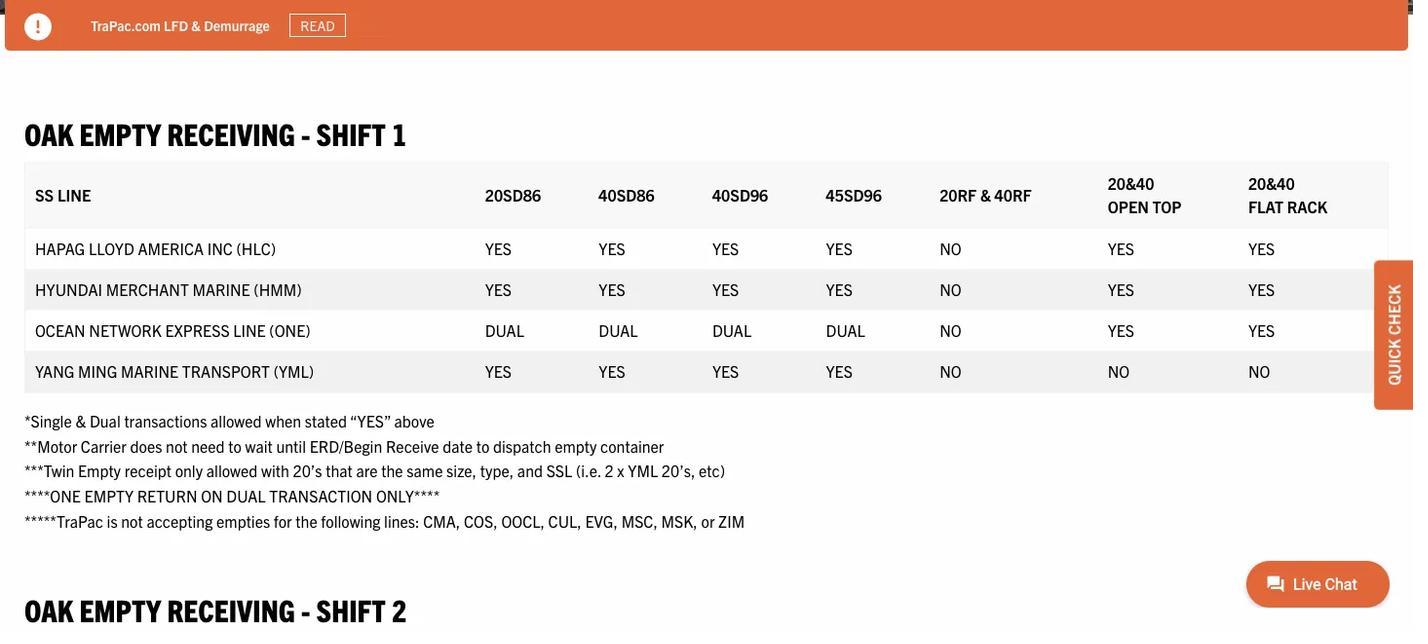Task type: vqa. For each thing, say whether or not it's contained in the screenshot.
LFD
yes



Task type: locate. For each thing, give the bounding box(es) containing it.
not
[[166, 436, 188, 456], [121, 511, 143, 530]]

0 vertical spatial 2
[[605, 461, 614, 481]]

shift down following
[[316, 590, 386, 628]]

0 vertical spatial oak
[[91, 16, 118, 34]]

quick
[[1384, 339, 1403, 386]]

1 vertical spatial allowed
[[206, 461, 258, 481]]

20&40 open top
[[1108, 173, 1182, 216]]

2 vertical spatial empty
[[79, 590, 161, 628]]

1 horizontal spatial line
[[233, 320, 266, 340]]

0 vertical spatial receiving
[[167, 114, 295, 152]]

lines:
[[384, 511, 420, 530]]

shift for 2
[[316, 590, 386, 628]]

0 horizontal spatial 2
[[392, 590, 407, 628]]

empty down is
[[79, 590, 161, 628]]

20&40 up open
[[1108, 173, 1154, 192]]

1 vertical spatial oak
[[24, 114, 73, 152]]

read right demurrage
[[301, 17, 335, 34]]

0 horizontal spatial line
[[57, 185, 91, 204]]

2 vertical spatial oak
[[24, 590, 73, 628]]

import
[[129, 16, 169, 34]]

1 horizontal spatial read
[[346, 17, 381, 34]]

to left wait
[[228, 436, 242, 456]]

(yml)
[[274, 361, 314, 380]]

empty
[[79, 114, 161, 152], [84, 486, 134, 505], [79, 590, 161, 628]]

line right ss
[[57, 185, 91, 204]]

1 horizontal spatial 2
[[605, 461, 614, 481]]

empty for oak empty receiving                - shift 1
[[79, 114, 161, 152]]

america
[[138, 238, 204, 258]]

solid image
[[24, 13, 52, 40]]

when
[[265, 411, 301, 431]]

empty for oak empty receiving                - shift 2
[[79, 590, 161, 628]]

to
[[228, 436, 242, 456], [476, 436, 489, 456]]

dispatch
[[493, 436, 551, 456]]

following
[[321, 511, 380, 530]]

empty up ss line
[[79, 114, 161, 152]]

to right date
[[476, 436, 489, 456]]

45sd96
[[826, 185, 882, 204]]

read link
[[289, 13, 346, 37], [335, 13, 392, 37]]

1 vertical spatial -
[[301, 114, 310, 152]]

2 read from the left
[[346, 17, 381, 34]]

oak up ss
[[24, 114, 73, 152]]

2 read link from the left
[[335, 13, 392, 37]]

0 vertical spatial &
[[191, 16, 201, 34]]

2 shift from the top
[[316, 590, 386, 628]]

hyundai merchant marine (hmm)
[[35, 279, 302, 299]]

need
[[191, 436, 225, 456]]

1 vertical spatial the
[[296, 511, 317, 530]]

oak
[[91, 16, 118, 34], [24, 114, 73, 152], [24, 590, 73, 628]]

return
[[137, 486, 197, 505]]

1 shift from the top
[[316, 114, 386, 152]]

accessible
[[197, 16, 261, 34]]

-
[[121, 16, 125, 34], [301, 114, 310, 152], [301, 590, 310, 628]]

2 vertical spatial -
[[301, 590, 310, 628]]

20&40 inside 20&40 open top
[[1108, 173, 1154, 192]]

line
[[57, 185, 91, 204], [233, 320, 266, 340]]

not right is
[[121, 511, 143, 530]]

shift
[[316, 114, 386, 152], [316, 590, 386, 628]]

20&40 inside 20&40 flat rack
[[1248, 173, 1295, 192]]

transactions
[[124, 411, 207, 431]]

cos,
[[464, 511, 498, 530]]

read
[[301, 17, 335, 34], [346, 17, 381, 34]]

oak left import at the top of the page
[[91, 16, 118, 34]]

2 vertical spatial &
[[75, 411, 86, 431]]

0 horizontal spatial read
[[301, 17, 335, 34]]

0 horizontal spatial marine
[[121, 361, 178, 380]]

transaction
[[269, 486, 372, 505]]

1 read link from the left
[[289, 13, 346, 37]]

empties
[[216, 511, 270, 530]]

not down transactions
[[166, 436, 188, 456]]

0 vertical spatial empty
[[79, 114, 161, 152]]

flat
[[1248, 196, 1284, 216]]

(one)
[[269, 320, 310, 340]]

oak empty receiving                - shift 1
[[24, 114, 407, 152]]

transport
[[182, 361, 270, 380]]

allowed up wait
[[211, 411, 262, 431]]

express
[[165, 320, 230, 340]]

1 vertical spatial marine
[[121, 361, 178, 380]]

dual
[[485, 320, 524, 340], [599, 320, 638, 340], [712, 320, 752, 340], [826, 320, 865, 340], [226, 486, 266, 505]]

1 horizontal spatial marine
[[193, 279, 250, 299]]

inc
[[207, 238, 233, 258]]

1 horizontal spatial not
[[166, 436, 188, 456]]

no for ocean network express line (one)
[[940, 320, 962, 340]]

trapac.com
[[91, 16, 161, 34]]

& right 20rf
[[980, 185, 991, 204]]

& left dual
[[75, 411, 86, 431]]

stated
[[305, 411, 347, 431]]

the
[[381, 461, 403, 481], [296, 511, 317, 530]]

shift left the 1
[[316, 114, 386, 152]]

(hmm)
[[254, 279, 302, 299]]

marine down the ocean network express line (one)
[[121, 361, 178, 380]]

erd/begin
[[310, 436, 382, 456]]

1 read from the left
[[301, 17, 335, 34]]

msk,
[[661, 511, 698, 530]]

& right lfd
[[191, 16, 201, 34]]

quick check
[[1384, 285, 1403, 386]]

read link right demurrage
[[289, 13, 346, 37]]

1 20&40 from the left
[[1108, 173, 1154, 192]]

1 receiving from the top
[[167, 114, 295, 152]]

1 vertical spatial receiving
[[167, 590, 295, 628]]

20's,
[[662, 461, 695, 481]]

msc,
[[621, 511, 658, 530]]

2 down lines:
[[392, 590, 407, 628]]

read for oak - import not accessible meaning
[[346, 17, 381, 34]]

0 horizontal spatial to
[[228, 436, 242, 456]]

40sd96
[[712, 185, 768, 204]]

2
[[605, 461, 614, 481], [392, 590, 407, 628]]

2 to from the left
[[476, 436, 489, 456]]

20&40 for flat
[[1248, 173, 1295, 192]]

***twin
[[24, 461, 74, 481]]

date
[[443, 436, 473, 456]]

1 horizontal spatial &
[[191, 16, 201, 34]]

0 vertical spatial marine
[[193, 279, 250, 299]]

ocean network express line (one)
[[35, 320, 310, 340]]

size,
[[446, 461, 477, 481]]

1 vertical spatial empty
[[84, 486, 134, 505]]

marine down 'inc'
[[193, 279, 250, 299]]

yes
[[485, 238, 512, 258], [599, 238, 625, 258], [712, 238, 739, 258], [826, 238, 853, 258], [1108, 238, 1134, 258], [1248, 238, 1275, 258], [485, 279, 512, 299], [599, 279, 625, 299], [712, 279, 739, 299], [826, 279, 853, 299], [1108, 279, 1134, 299], [1248, 279, 1275, 299], [1108, 320, 1134, 340], [1248, 320, 1275, 340], [485, 361, 512, 380], [599, 361, 625, 380], [712, 361, 739, 380], [826, 361, 853, 380]]

0 horizontal spatial &
[[75, 411, 86, 431]]

the right are
[[381, 461, 403, 481]]

open
[[1108, 196, 1149, 216]]

hyundai
[[35, 279, 102, 299]]

2 left x
[[605, 461, 614, 481]]

allowed up on
[[206, 461, 258, 481]]

yang ming marine transport (yml)
[[35, 361, 314, 380]]

read link for trapac.com lfd & demurrage
[[289, 13, 346, 37]]

40sd86
[[599, 185, 655, 204]]

no for yang ming marine transport (yml)
[[940, 361, 962, 380]]

20rf
[[940, 185, 977, 204]]

0 horizontal spatial 20&40
[[1108, 173, 1154, 192]]

2 receiving from the top
[[167, 590, 295, 628]]

read link right the meaning on the top left
[[335, 13, 392, 37]]

oak down *****trapac on the bottom left of the page
[[24, 590, 73, 628]]

& inside '*single & dual transactions allowed when stated "yes" above **motor carrier does not need to wait until erd/begin receive date to dispatch empty container ***twin empty receipt only allowed with 20's that are the same size, type, and ssl (i.e. 2 x yml 20's, etc) ****one empty return on dual transaction only**** *****trapac is not accepting empties for the following lines: cma, cos, oocl, cul, evg, msc, msk, or zim'
[[75, 411, 86, 431]]

line left (one)
[[233, 320, 266, 340]]

2 20&40 from the left
[[1248, 173, 1295, 192]]

evg,
[[585, 511, 618, 530]]

20&40 up flat
[[1248, 173, 1295, 192]]

receiving for 1
[[167, 114, 295, 152]]

0 vertical spatial not
[[166, 436, 188, 456]]

quick check link
[[1374, 260, 1413, 410]]

1 vertical spatial not
[[121, 511, 143, 530]]

or
[[701, 511, 715, 530]]

1 vertical spatial shift
[[316, 590, 386, 628]]

**motor
[[24, 436, 77, 456]]

the right for
[[296, 511, 317, 530]]

yang
[[35, 361, 74, 380]]

1 horizontal spatial the
[[381, 461, 403, 481]]

top
[[1152, 196, 1182, 216]]

marine for transport
[[121, 361, 178, 380]]

empty up is
[[84, 486, 134, 505]]

shift for 1
[[316, 114, 386, 152]]

2 horizontal spatial &
[[980, 185, 991, 204]]

no for hapag lloyd america inc (hlc)
[[940, 238, 962, 258]]

container
[[600, 436, 664, 456]]

empty
[[78, 461, 121, 481]]

read right the meaning on the top left
[[346, 17, 381, 34]]

is
[[107, 511, 118, 530]]

1 vertical spatial line
[[233, 320, 266, 340]]

0 vertical spatial -
[[121, 16, 125, 34]]

1 horizontal spatial to
[[476, 436, 489, 456]]

1 vertical spatial &
[[980, 185, 991, 204]]

0 vertical spatial shift
[[316, 114, 386, 152]]

20sd86
[[485, 185, 541, 204]]

1 horizontal spatial 20&40
[[1248, 173, 1295, 192]]

&
[[191, 16, 201, 34], [980, 185, 991, 204], [75, 411, 86, 431]]

dual
[[90, 411, 121, 431]]

40rf
[[995, 185, 1032, 204]]



Task type: describe. For each thing, give the bounding box(es) containing it.
- for oak empty receiving                - shift 2
[[301, 590, 310, 628]]

2 inside '*single & dual transactions allowed when stated "yes" above **motor carrier does not need to wait until erd/begin receive date to dispatch empty container ***twin empty receipt only allowed with 20's that are the same size, type, and ssl (i.e. 2 x yml 20's, etc) ****one empty return on dual transaction only**** *****trapac is not accepting empties for the following lines: cma, cos, oocl, cul, evg, msc, msk, or zim'
[[605, 461, 614, 481]]

receiving for 2
[[167, 590, 295, 628]]

wait
[[245, 436, 273, 456]]

oak for oak empty receiving                - shift 1
[[24, 114, 73, 152]]

hapag lloyd america inc (hlc)
[[35, 238, 276, 258]]

meaning
[[264, 16, 315, 34]]

rack
[[1287, 196, 1328, 216]]

& for *single & dual transactions allowed when stated "yes" above **motor carrier does not need to wait until erd/begin receive date to dispatch empty container ***twin empty receipt only allowed with 20's that are the same size, type, and ssl (i.e. 2 x yml 20's, etc) ****one empty return on dual transaction only**** *****trapac is not accepting empties for the following lines: cma, cos, oocl, cul, evg, msc, msk, or zim
[[75, 411, 86, 431]]

ocean
[[35, 320, 85, 340]]

0 vertical spatial the
[[381, 461, 403, 481]]

receive
[[386, 436, 439, 456]]

*single
[[24, 411, 72, 431]]

ss line
[[35, 185, 91, 204]]

1
[[392, 114, 407, 152]]

0 vertical spatial allowed
[[211, 411, 262, 431]]

ss
[[35, 185, 54, 204]]

1 vertical spatial 2
[[392, 590, 407, 628]]

type,
[[480, 461, 514, 481]]

zim
[[718, 511, 745, 530]]

oak for oak - import not accessible meaning
[[91, 16, 118, 34]]

oocl,
[[501, 511, 545, 530]]

merchant
[[106, 279, 189, 299]]

20&40 flat rack
[[1248, 173, 1328, 216]]

20&40 for open
[[1108, 173, 1154, 192]]

read for trapac.com lfd & demurrage
[[301, 17, 335, 34]]

20rf & 40rf
[[940, 185, 1032, 204]]

hapag
[[35, 238, 85, 258]]

20's
[[293, 461, 322, 481]]

- for oak empty receiving                - shift 1
[[301, 114, 310, 152]]

carrier
[[81, 436, 127, 456]]

1 to from the left
[[228, 436, 242, 456]]

"yes"
[[350, 411, 391, 431]]

read link for oak - import not accessible meaning
[[335, 13, 392, 37]]

oak for oak empty receiving                - shift 2
[[24, 590, 73, 628]]

yml
[[628, 461, 658, 481]]

trapac.com lfd & demurrage
[[91, 16, 270, 34]]

oak empty receiving                - shift 2
[[24, 590, 407, 628]]

not
[[172, 16, 194, 34]]

****one
[[24, 486, 81, 505]]

0 vertical spatial line
[[57, 185, 91, 204]]

empty
[[555, 436, 597, 456]]

lloyd
[[89, 238, 134, 258]]

ssl
[[546, 461, 572, 481]]

*****trapac
[[24, 511, 103, 530]]

(i.e.
[[576, 461, 601, 481]]

demurrage
[[204, 16, 270, 34]]

does
[[130, 436, 162, 456]]

and
[[517, 461, 543, 481]]

receipt
[[124, 461, 172, 481]]

on
[[201, 486, 223, 505]]

etc)
[[699, 461, 725, 481]]

for
[[274, 511, 292, 530]]

marine for (hmm)
[[193, 279, 250, 299]]

lfd
[[164, 16, 188, 34]]

until
[[276, 436, 306, 456]]

network
[[89, 320, 162, 340]]

0 horizontal spatial the
[[296, 511, 317, 530]]

oak - import not accessible meaning
[[91, 16, 315, 34]]

cma,
[[423, 511, 460, 530]]

accepting
[[147, 511, 213, 530]]

empty inside '*single & dual transactions allowed when stated "yes" above **motor carrier does not need to wait until erd/begin receive date to dispatch empty container ***twin empty receipt only allowed with 20's that are the same size, type, and ssl (i.e. 2 x yml 20's, etc) ****one empty return on dual transaction only**** *****trapac is not accepting empties for the following lines: cma, cos, oocl, cul, evg, msc, msk, or zim'
[[84, 486, 134, 505]]

above
[[394, 411, 434, 431]]

are
[[356, 461, 378, 481]]

ming
[[78, 361, 117, 380]]

& for 20rf & 40rf
[[980, 185, 991, 204]]

cul,
[[548, 511, 582, 530]]

*single & dual transactions allowed when stated "yes" above **motor carrier does not need to wait until erd/begin receive date to dispatch empty container ***twin empty receipt only allowed with 20's that are the same size, type, and ssl (i.e. 2 x yml 20's, etc) ****one empty return on dual transaction only**** *****trapac is not accepting empties for the following lines: cma, cos, oocl, cul, evg, msc, msk, or zim
[[24, 411, 745, 530]]

with
[[261, 461, 289, 481]]

same
[[407, 461, 443, 481]]

dual inside '*single & dual transactions allowed when stated "yes" above **motor carrier does not need to wait until erd/begin receive date to dispatch empty container ***twin empty receipt only allowed with 20's that are the same size, type, and ssl (i.e. 2 x yml 20's, etc) ****one empty return on dual transaction only**** *****trapac is not accepting empties for the following lines: cma, cos, oocl, cul, evg, msc, msk, or zim'
[[226, 486, 266, 505]]

check
[[1384, 285, 1403, 335]]

x
[[617, 461, 624, 481]]

only
[[175, 461, 203, 481]]

0 horizontal spatial not
[[121, 511, 143, 530]]

that
[[326, 461, 353, 481]]

(hlc)
[[236, 238, 276, 258]]

only****
[[376, 486, 440, 505]]

no for hyundai merchant marine (hmm)
[[940, 279, 962, 299]]



